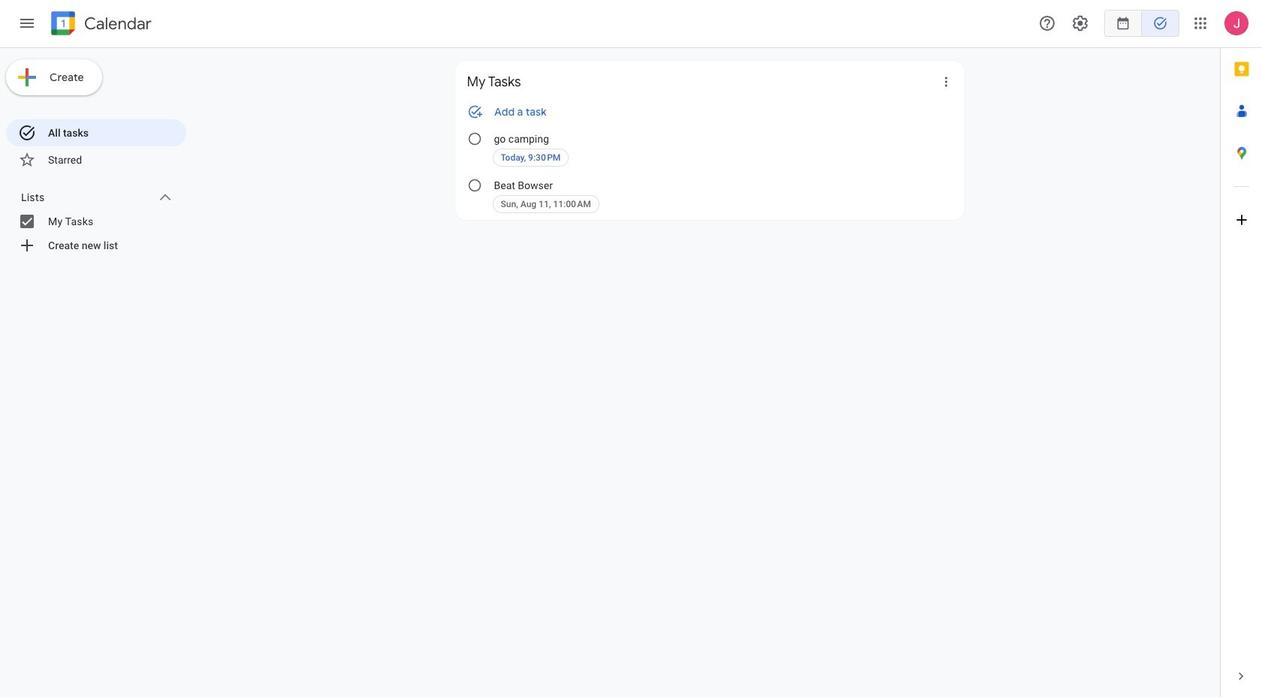 Task type: locate. For each thing, give the bounding box(es) containing it.
heading
[[81, 15, 152, 33]]

tab list
[[1221, 48, 1262, 656]]

settings menu image
[[1071, 14, 1090, 32]]



Task type: vqa. For each thing, say whether or not it's contained in the screenshot.
American
no



Task type: describe. For each thing, give the bounding box(es) containing it.
support menu image
[[1038, 14, 1056, 32]]

heading inside calendar element
[[81, 15, 152, 33]]

tasks sidebar image
[[18, 14, 36, 32]]

calendar element
[[48, 8, 152, 41]]



